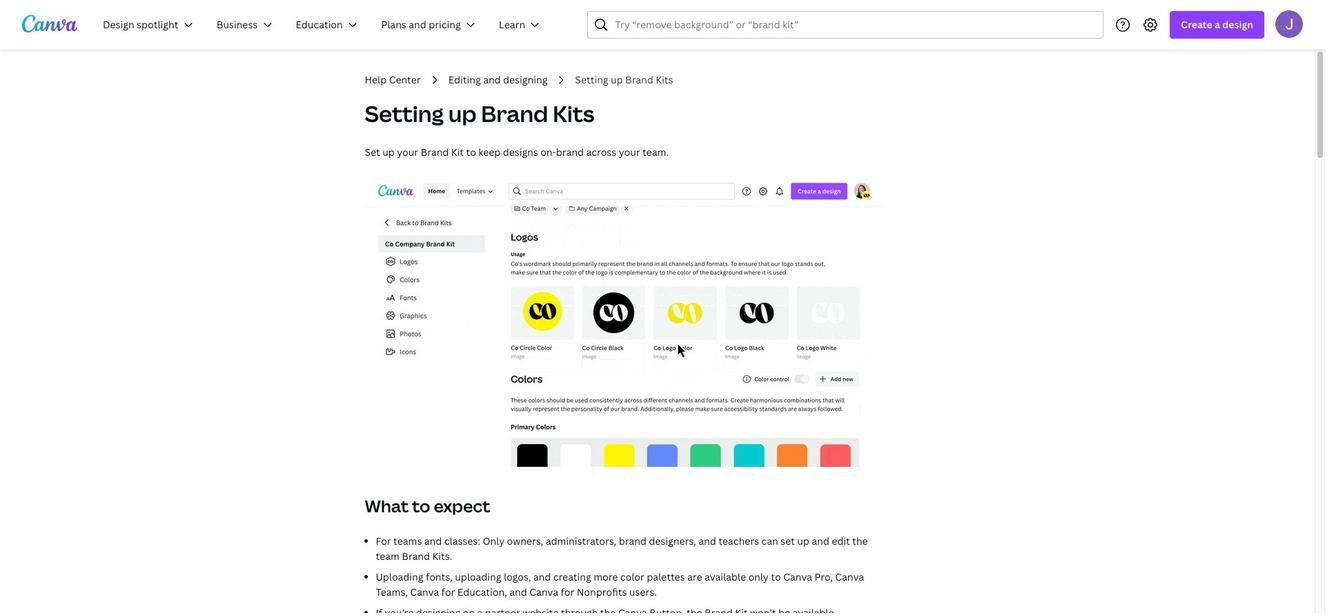 Task type: locate. For each thing, give the bounding box(es) containing it.
top level navigation element
[[94, 11, 555, 39]]

Search term: search field
[[615, 12, 1095, 38]]



Task type: vqa. For each thing, say whether or not it's contained in the screenshot.
Search term: search box
yes



Task type: describe. For each thing, give the bounding box(es) containing it.
demo on how the brand kit looks like. image
[[365, 177, 882, 467]]

jacob simon image
[[1275, 10, 1303, 38]]



